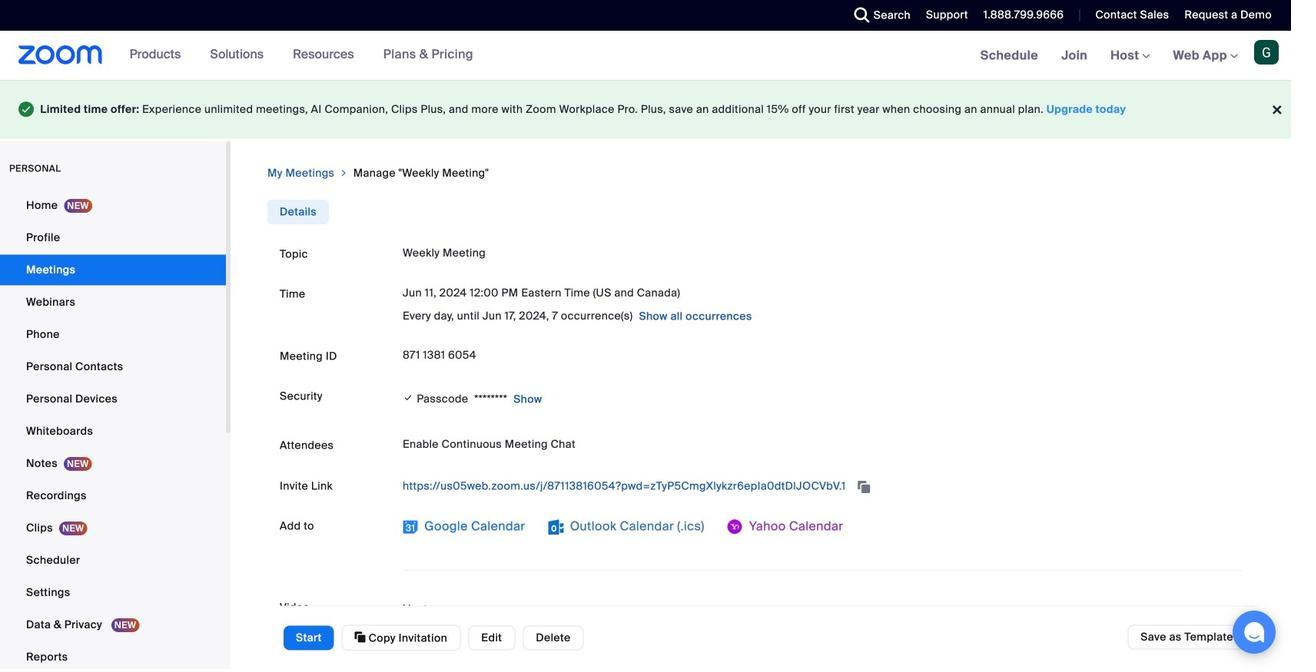 Task type: describe. For each thing, give the bounding box(es) containing it.
open chat image
[[1244, 622, 1266, 644]]

profile picture image
[[1255, 40, 1279, 65]]

checked image
[[403, 390, 414, 406]]

product information navigation
[[103, 31, 485, 80]]

copy image
[[355, 631, 366, 645]]

copy url image
[[857, 482, 872, 493]]

meetings navigation
[[969, 31, 1292, 81]]

personal menu menu
[[0, 190, 226, 670]]

manage my meeting tab control tab list
[[268, 200, 329, 225]]

right image
[[339, 166, 349, 181]]

add to google calendar image
[[403, 520, 418, 535]]



Task type: locate. For each thing, give the bounding box(es) containing it.
manage weekly meeting navigation
[[268, 166, 1255, 182]]

zoom logo image
[[18, 45, 103, 65]]

footer
[[0, 80, 1292, 139]]

type image
[[18, 98, 34, 120]]

tab
[[268, 200, 329, 225]]

add to yahoo calendar image
[[728, 520, 743, 535]]

add to outlook calendar (.ics) image
[[549, 520, 564, 535]]

banner
[[0, 31, 1292, 81]]



Task type: vqa. For each thing, say whether or not it's contained in the screenshot.
"And"
no



